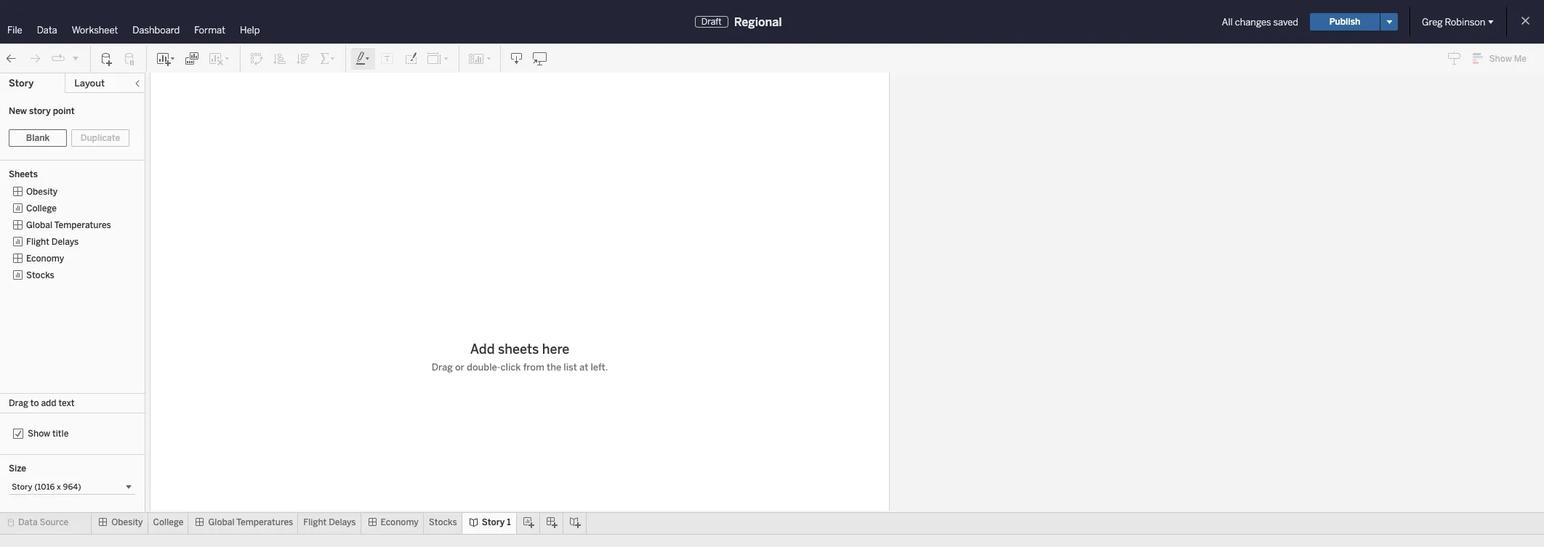 Task type: describe. For each thing, give the bounding box(es) containing it.
0 horizontal spatial obesity
[[26, 187, 58, 197]]

changes
[[1235, 16, 1271, 27]]

new worksheet image
[[156, 51, 176, 66]]

0 vertical spatial college
[[26, 204, 57, 214]]

sheets
[[9, 169, 38, 180]]

new story point
[[9, 106, 75, 116]]

here
[[542, 341, 569, 357]]

data guide image
[[1447, 51, 1462, 65]]

layout
[[74, 78, 105, 89]]

1 horizontal spatial college
[[153, 518, 184, 528]]

click
[[500, 361, 521, 372]]

drag inside add sheets here drag or double-click from the list at left.
[[432, 361, 453, 372]]

1 vertical spatial global temperatures
[[208, 518, 293, 528]]

0 vertical spatial global
[[26, 220, 52, 230]]

add
[[470, 341, 495, 357]]

0 vertical spatial global temperatures
[[26, 220, 111, 230]]

redo image
[[28, 51, 42, 66]]

sort descending image
[[296, 51, 310, 66]]

1
[[507, 518, 511, 528]]

1 horizontal spatial flight delays
[[303, 518, 356, 528]]

sheets
[[498, 341, 539, 357]]

totals image
[[319, 51, 337, 66]]

story for story 1
[[482, 518, 505, 528]]

964)
[[63, 483, 81, 492]]

1 vertical spatial obesity
[[111, 518, 143, 528]]

source
[[40, 518, 69, 528]]

greg robinson
[[1422, 16, 1485, 27]]

list
[[564, 361, 577, 372]]

or
[[455, 361, 464, 372]]

dashboard
[[133, 25, 180, 36]]

0 vertical spatial flight
[[26, 237, 49, 247]]

the
[[547, 361, 561, 372]]

show labels image
[[380, 51, 395, 66]]

point
[[53, 106, 75, 116]]

duplicate
[[81, 133, 120, 143]]

(1016
[[34, 483, 55, 492]]

duplicate image
[[185, 51, 199, 66]]

format workbook image
[[403, 51, 418, 66]]

collapse image
[[133, 79, 142, 88]]

me
[[1514, 54, 1527, 64]]

0 vertical spatial economy
[[26, 254, 64, 264]]

blank
[[26, 133, 50, 143]]

0 vertical spatial flight delays
[[26, 237, 79, 247]]

add sheets here drag or double-click from the list at left.
[[432, 341, 608, 372]]

0 horizontal spatial replay animation image
[[51, 51, 65, 66]]

show/hide cards image
[[468, 51, 491, 66]]

data for data source
[[18, 518, 38, 528]]

1 horizontal spatial stocks
[[429, 518, 457, 528]]

all
[[1222, 16, 1233, 27]]

publish button
[[1310, 13, 1380, 31]]

greg
[[1422, 16, 1443, 27]]

1 horizontal spatial economy
[[381, 518, 419, 528]]

show title
[[28, 429, 69, 439]]

format
[[194, 25, 225, 36]]

to
[[30, 398, 39, 409]]

regional
[[734, 15, 782, 29]]

pause auto updates image
[[123, 51, 137, 66]]

story 1
[[482, 518, 511, 528]]

1 vertical spatial flight
[[303, 518, 327, 528]]

x
[[57, 483, 61, 492]]

saved
[[1273, 16, 1298, 27]]

1 horizontal spatial global
[[208, 518, 234, 528]]

1 vertical spatial drag
[[9, 398, 28, 409]]

data for data
[[37, 25, 57, 36]]



Task type: locate. For each thing, give the bounding box(es) containing it.
1 horizontal spatial obesity
[[111, 518, 143, 528]]

add
[[41, 398, 56, 409]]

drag
[[432, 361, 453, 372], [9, 398, 28, 409]]

0 vertical spatial story
[[9, 78, 34, 89]]

from
[[523, 361, 544, 372]]

1 vertical spatial temperatures
[[236, 518, 293, 528]]

0 vertical spatial delays
[[52, 237, 79, 247]]

story left 1
[[482, 518, 505, 528]]

list box
[[9, 184, 136, 389]]

undo image
[[4, 51, 19, 66]]

data left source
[[18, 518, 38, 528]]

list box containing obesity
[[9, 184, 136, 389]]

1 horizontal spatial show
[[1489, 54, 1512, 64]]

global
[[26, 220, 52, 230], [208, 518, 234, 528]]

fit image
[[427, 51, 450, 66]]

story for story
[[9, 78, 34, 89]]

0 horizontal spatial economy
[[26, 254, 64, 264]]

1 vertical spatial economy
[[381, 518, 419, 528]]

publish
[[1329, 17, 1360, 27]]

drag to add text
[[9, 398, 75, 409]]

show for show title
[[28, 429, 50, 439]]

show left me
[[1489, 54, 1512, 64]]

at
[[579, 361, 588, 372]]

story down undo icon
[[9, 78, 34, 89]]

highlight image
[[355, 51, 371, 66]]

replay animation image right redo image
[[51, 51, 65, 66]]

data source
[[18, 518, 69, 528]]

replay animation image
[[51, 51, 65, 66], [71, 53, 80, 62]]

0 vertical spatial obesity
[[26, 187, 58, 197]]

show left title
[[28, 429, 50, 439]]

1 vertical spatial flight delays
[[303, 518, 356, 528]]

0 vertical spatial drag
[[432, 361, 453, 372]]

1 horizontal spatial flight
[[303, 518, 327, 528]]

2 vertical spatial story
[[482, 518, 505, 528]]

show for show me
[[1489, 54, 1512, 64]]

0 vertical spatial temperatures
[[54, 220, 111, 230]]

flight delays
[[26, 237, 79, 247], [303, 518, 356, 528]]

0 vertical spatial stocks
[[26, 270, 54, 281]]

0 horizontal spatial global
[[26, 220, 52, 230]]

worksheet
[[72, 25, 118, 36]]

story (1016 x 964)
[[12, 483, 81, 492]]

drag left to
[[9, 398, 28, 409]]

story
[[9, 78, 34, 89], [12, 483, 32, 492], [482, 518, 505, 528]]

0 horizontal spatial flight
[[26, 237, 49, 247]]

text
[[59, 398, 75, 409]]

1 vertical spatial show
[[28, 429, 50, 439]]

download image
[[510, 51, 524, 66]]

delays
[[52, 237, 79, 247], [329, 518, 356, 528]]

1 vertical spatial delays
[[329, 518, 356, 528]]

0 horizontal spatial delays
[[52, 237, 79, 247]]

blank button
[[9, 129, 67, 147]]

1 horizontal spatial delays
[[329, 518, 356, 528]]

draft
[[701, 17, 722, 27]]

open and edit this workbook in tableau desktop image
[[533, 51, 547, 66]]

show
[[1489, 54, 1512, 64], [28, 429, 50, 439]]

0 horizontal spatial college
[[26, 204, 57, 214]]

0 horizontal spatial temperatures
[[54, 220, 111, 230]]

title
[[52, 429, 69, 439]]

1 horizontal spatial temperatures
[[236, 518, 293, 528]]

show inside button
[[1489, 54, 1512, 64]]

0 horizontal spatial show
[[28, 429, 50, 439]]

new data source image
[[100, 51, 114, 66]]

1 horizontal spatial drag
[[432, 361, 453, 372]]

economy
[[26, 254, 64, 264], [381, 518, 419, 528]]

flight
[[26, 237, 49, 247], [303, 518, 327, 528]]

replay animation image up layout
[[71, 53, 80, 62]]

story
[[29, 106, 51, 116]]

1 vertical spatial college
[[153, 518, 184, 528]]

stocks
[[26, 270, 54, 281], [429, 518, 457, 528]]

0 horizontal spatial flight delays
[[26, 237, 79, 247]]

show me button
[[1466, 47, 1540, 70]]

global temperatures
[[26, 220, 111, 230], [208, 518, 293, 528]]

0 vertical spatial data
[[37, 25, 57, 36]]

robinson
[[1445, 16, 1485, 27]]

show me
[[1489, 54, 1527, 64]]

file
[[7, 25, 22, 36]]

data
[[37, 25, 57, 36], [18, 518, 38, 528]]

all changes saved
[[1222, 16, 1298, 27]]

data up redo image
[[37, 25, 57, 36]]

0 horizontal spatial stocks
[[26, 270, 54, 281]]

left.
[[591, 361, 608, 372]]

1 vertical spatial story
[[12, 483, 32, 492]]

1 vertical spatial stocks
[[429, 518, 457, 528]]

sort ascending image
[[273, 51, 287, 66]]

0 vertical spatial show
[[1489, 54, 1512, 64]]

college
[[26, 204, 57, 214], [153, 518, 184, 528]]

story for story (1016 x 964)
[[12, 483, 32, 492]]

help
[[240, 25, 260, 36]]

0 horizontal spatial drag
[[9, 398, 28, 409]]

obesity
[[26, 187, 58, 197], [111, 518, 143, 528]]

temperatures
[[54, 220, 111, 230], [236, 518, 293, 528]]

new
[[9, 106, 27, 116]]

1 horizontal spatial global temperatures
[[208, 518, 293, 528]]

size
[[9, 464, 26, 474]]

double-
[[467, 361, 500, 372]]

1 vertical spatial data
[[18, 518, 38, 528]]

0 horizontal spatial global temperatures
[[26, 220, 111, 230]]

clear sheet image
[[208, 51, 231, 66]]

drag left or
[[432, 361, 453, 372]]

duplicate button
[[71, 129, 129, 147]]

swap rows and columns image
[[249, 51, 264, 66]]

1 vertical spatial global
[[208, 518, 234, 528]]

story down size
[[12, 483, 32, 492]]

1 horizontal spatial replay animation image
[[71, 53, 80, 62]]



Task type: vqa. For each thing, say whether or not it's contained in the screenshot.
explore
no



